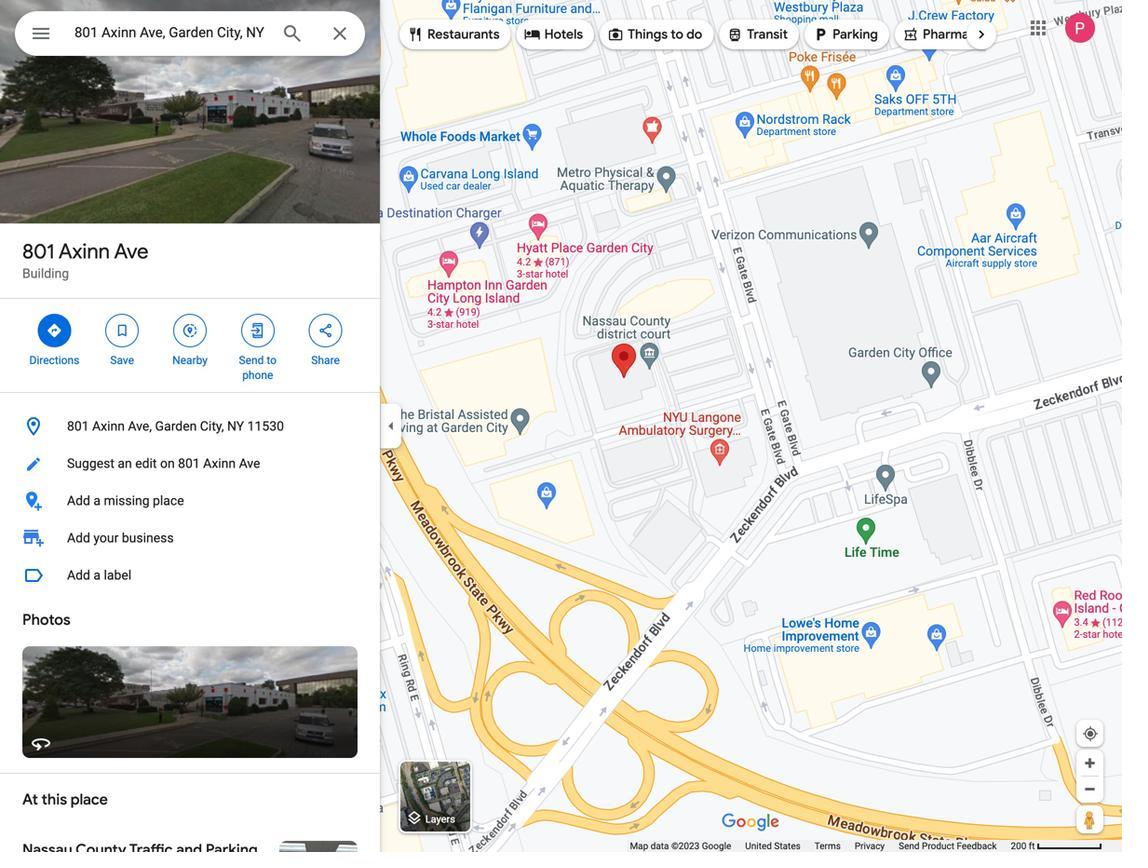 Task type: locate. For each thing, give the bounding box(es) containing it.
801 axinn ave main content
[[0, 0, 380, 852]]

2 horizontal spatial 801
[[178, 456, 200, 471]]

801 inside the 801 axinn ave building
[[22, 238, 54, 265]]

 search field
[[15, 11, 365, 60]]

photos
[[22, 611, 71, 630]]

city,
[[200, 419, 224, 434]]

add your business link
[[0, 520, 380, 557]]

ave
[[114, 238, 149, 265], [239, 456, 260, 471]]

2 vertical spatial add
[[67, 568, 90, 583]]

footer inside google maps element
[[630, 840, 1011, 852]]

801 up suggest
[[67, 419, 89, 434]]

footer containing map data ©2023 google
[[630, 840, 1011, 852]]

business
[[122, 530, 174, 546]]

a left label
[[93, 568, 101, 583]]

a left 'missing'
[[93, 493, 101, 509]]

0 vertical spatial place
[[153, 493, 184, 509]]

1 vertical spatial ave
[[239, 456, 260, 471]]

1 add from the top
[[67, 493, 90, 509]]

0 horizontal spatial ave
[[114, 238, 149, 265]]

save
[[110, 354, 134, 367]]

1 vertical spatial add
[[67, 530, 90, 546]]


[[727, 24, 743, 45]]

1 vertical spatial send
[[899, 841, 920, 852]]

add inside button
[[67, 493, 90, 509]]

0 vertical spatial send
[[239, 354, 264, 367]]

1 a from the top
[[93, 493, 101, 509]]

add a label button
[[0, 557, 380, 594]]

add your business
[[67, 530, 174, 546]]

send inside button
[[899, 841, 920, 852]]

add left label
[[67, 568, 90, 583]]

0 horizontal spatial to
[[267, 354, 277, 367]]

ave inside button
[[239, 456, 260, 471]]

send up 'phone'
[[239, 354, 264, 367]]


[[114, 320, 131, 341]]

1 horizontal spatial send
[[899, 841, 920, 852]]

parking
[[833, 26, 878, 43]]

a inside button
[[93, 493, 101, 509]]

none field inside the 801 axinn ave, garden city, ny 11530 field
[[75, 21, 266, 44]]

to inside  things to do
[[671, 26, 684, 43]]

add a missing place button
[[0, 482, 380, 520]]

united states button
[[745, 840, 801, 852]]

0 vertical spatial 801
[[22, 238, 54, 265]]

 transit
[[727, 24, 788, 45]]

google maps element
[[0, 0, 1122, 852]]

801 Axinn Ave, Garden City, NY 11530 field
[[15, 11, 365, 56]]

place
[[153, 493, 184, 509], [71, 790, 108, 809]]

send product feedback
[[899, 841, 997, 852]]

google account: payton hansen  
(payton.hansen@adept.ai) image
[[1065, 13, 1095, 43]]

zoom out image
[[1083, 782, 1097, 796]]

axinn up building
[[59, 238, 110, 265]]

None field
[[75, 21, 266, 44]]

united
[[745, 841, 772, 852]]

ny
[[227, 419, 244, 434]]

200 ft
[[1011, 841, 1035, 852]]

0 vertical spatial add
[[67, 493, 90, 509]]

show street view coverage image
[[1077, 806, 1104, 834]]

add a missing place
[[67, 493, 184, 509]]

1 horizontal spatial ave
[[239, 456, 260, 471]]

send
[[239, 354, 264, 367], [899, 841, 920, 852]]

show your location image
[[1082, 726, 1099, 742]]

2 add from the top
[[67, 530, 90, 546]]


[[812, 24, 829, 45]]

send for send product feedback
[[899, 841, 920, 852]]

801
[[22, 238, 54, 265], [67, 419, 89, 434], [178, 456, 200, 471]]

map
[[630, 841, 648, 852]]

1 horizontal spatial place
[[153, 493, 184, 509]]

axinn down city,
[[203, 456, 236, 471]]

0 vertical spatial to
[[671, 26, 684, 43]]

place down on
[[153, 493, 184, 509]]


[[407, 24, 424, 45]]

0 vertical spatial ave
[[114, 238, 149, 265]]

801 right on
[[178, 456, 200, 471]]

0 horizontal spatial 801
[[22, 238, 54, 265]]

suggest
[[67, 456, 115, 471]]

801 inside the "801 axinn ave, garden city, ny 11530" button
[[67, 419, 89, 434]]

collapse side panel image
[[381, 416, 401, 436]]

do
[[687, 26, 702, 43]]

801 for ave,
[[67, 419, 89, 434]]

nearby
[[172, 354, 208, 367]]

add
[[67, 493, 90, 509], [67, 530, 90, 546], [67, 568, 90, 583]]

suggest an edit on 801 axinn ave
[[67, 456, 260, 471]]

 things to do
[[607, 24, 702, 45]]

to left do
[[671, 26, 684, 43]]

1 horizontal spatial to
[[671, 26, 684, 43]]

3 add from the top
[[67, 568, 90, 583]]

0 horizontal spatial send
[[239, 354, 264, 367]]

0 vertical spatial axinn
[[59, 238, 110, 265]]

garden
[[155, 419, 197, 434]]

to
[[671, 26, 684, 43], [267, 354, 277, 367]]

this
[[42, 790, 67, 809]]

add down suggest
[[67, 493, 90, 509]]

2 a from the top
[[93, 568, 101, 583]]

801 up building
[[22, 238, 54, 265]]

send for send to phone
[[239, 354, 264, 367]]

1 horizontal spatial 801
[[67, 419, 89, 434]]

a for missing
[[93, 493, 101, 509]]

1 vertical spatial 801
[[67, 419, 89, 434]]

a for label
[[93, 568, 101, 583]]

restaurants
[[427, 26, 500, 43]]

add left your
[[67, 530, 90, 546]]

send left the product
[[899, 841, 920, 852]]

2 vertical spatial 801
[[178, 456, 200, 471]]

axinn
[[59, 238, 110, 265], [92, 419, 125, 434], [203, 456, 236, 471]]

200 ft button
[[1011, 841, 1103, 852]]

axinn left ave,
[[92, 419, 125, 434]]

a
[[93, 493, 101, 509], [93, 568, 101, 583]]


[[249, 320, 266, 341]]

place right the 'this'
[[71, 790, 108, 809]]

axinn inside the 801 axinn ave building
[[59, 238, 110, 265]]

product
[[922, 841, 955, 852]]

to up 'phone'
[[267, 354, 277, 367]]

ave up  on the left
[[114, 238, 149, 265]]

footer
[[630, 840, 1011, 852]]

send inside "send to phone"
[[239, 354, 264, 367]]


[[902, 24, 919, 45]]

1 vertical spatial to
[[267, 354, 277, 367]]

801 inside suggest an edit on 801 axinn ave button
[[178, 456, 200, 471]]

hotels
[[545, 26, 583, 43]]

add inside "button"
[[67, 568, 90, 583]]

place inside button
[[153, 493, 184, 509]]

1 vertical spatial place
[[71, 790, 108, 809]]


[[30, 20, 52, 47]]

2 vertical spatial axinn
[[203, 456, 236, 471]]

801 axinn ave, garden city, ny 11530
[[67, 419, 284, 434]]

terms
[[815, 841, 841, 852]]

1 vertical spatial a
[[93, 568, 101, 583]]

data
[[651, 841, 669, 852]]

a inside "button"
[[93, 568, 101, 583]]

ave down the ny
[[239, 456, 260, 471]]

an
[[118, 456, 132, 471]]

1 vertical spatial axinn
[[92, 419, 125, 434]]

 restaurants
[[407, 24, 500, 45]]

0 vertical spatial a
[[93, 493, 101, 509]]

add for add your business
[[67, 530, 90, 546]]

on
[[160, 456, 175, 471]]



Task type: describe. For each thing, give the bounding box(es) containing it.
layers
[[425, 813, 455, 825]]


[[46, 320, 63, 341]]

united states
[[745, 841, 801, 852]]

google
[[702, 841, 731, 852]]

map data ©2023 google
[[630, 841, 731, 852]]

actions for 801 axinn ave region
[[0, 299, 380, 392]]

suggest an edit on 801 axinn ave button
[[0, 445, 380, 482]]

801 axinn ave, garden city, ny 11530 button
[[0, 408, 380, 445]]


[[524, 24, 541, 45]]

axinn for ave
[[59, 238, 110, 265]]

11530
[[247, 419, 284, 434]]

 parking
[[812, 24, 878, 45]]

at this place
[[22, 790, 108, 809]]

missing
[[104, 493, 150, 509]]

200
[[1011, 841, 1027, 852]]

available search options for this area region
[[386, 12, 1083, 57]]

 pharmacies
[[902, 24, 994, 45]]

ave,
[[128, 419, 152, 434]]

send to phone
[[239, 354, 277, 382]]

801 axinn ave building
[[22, 238, 149, 281]]

send product feedback button
[[899, 840, 997, 852]]

add for add a missing place
[[67, 493, 90, 509]]

0 horizontal spatial place
[[71, 790, 108, 809]]

label
[[104, 568, 131, 583]]

states
[[774, 841, 801, 852]]

feedback
[[957, 841, 997, 852]]

ave inside the 801 axinn ave building
[[114, 238, 149, 265]]

privacy
[[855, 841, 885, 852]]

©2023
[[671, 841, 700, 852]]

building
[[22, 266, 69, 281]]

to inside "send to phone"
[[267, 354, 277, 367]]

privacy button
[[855, 840, 885, 852]]

axinn for ave,
[[92, 419, 125, 434]]

zoom in image
[[1083, 756, 1097, 770]]

things
[[628, 26, 668, 43]]

 hotels
[[524, 24, 583, 45]]


[[317, 320, 334, 341]]

add a label
[[67, 568, 131, 583]]

at
[[22, 790, 38, 809]]

your
[[93, 530, 119, 546]]

ft
[[1029, 841, 1035, 852]]

phone
[[242, 369, 273, 382]]

add for add a label
[[67, 568, 90, 583]]

next page image
[[973, 26, 990, 43]]

pharmacies
[[923, 26, 994, 43]]


[[607, 24, 624, 45]]


[[182, 320, 198, 341]]

 button
[[15, 11, 67, 60]]

directions
[[29, 354, 79, 367]]

transit
[[747, 26, 788, 43]]

share
[[311, 354, 340, 367]]

801 for ave
[[22, 238, 54, 265]]

terms button
[[815, 840, 841, 852]]

edit
[[135, 456, 157, 471]]



Task type: vqa. For each thing, say whether or not it's contained in the screenshot.
Flight search box
no



